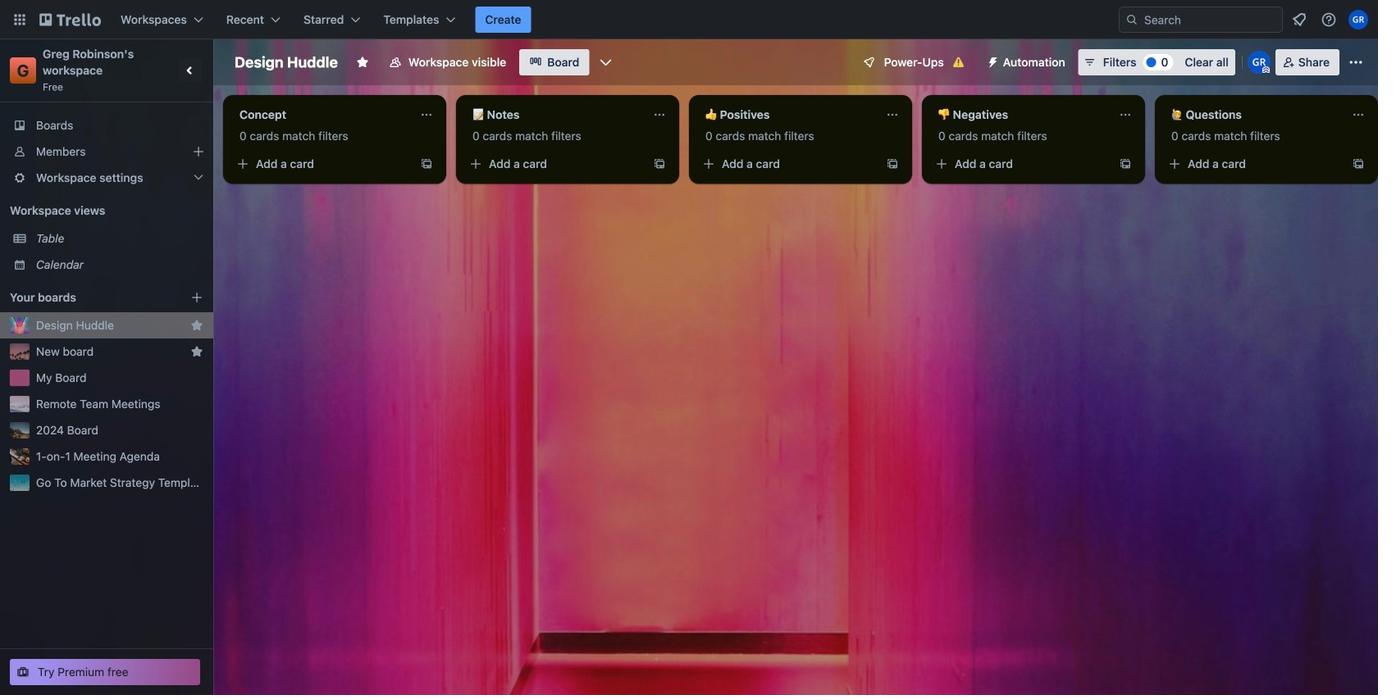 Task type: vqa. For each thing, say whether or not it's contained in the screenshot.
Create from template… icon corresponding to Done
no



Task type: describe. For each thing, give the bounding box(es) containing it.
open information menu image
[[1321, 11, 1337, 28]]

2 create from template… image from the left
[[1352, 158, 1365, 171]]

greg robinson (gregrobinson96) image inside the primary element
[[1349, 10, 1368, 30]]

star or unstar board image
[[356, 56, 369, 69]]

primary element
[[0, 0, 1378, 39]]

customize views image
[[597, 54, 614, 71]]

add board image
[[190, 291, 203, 304]]

1 create from template… image from the left
[[420, 158, 433, 171]]

1 starred icon image from the top
[[190, 319, 203, 332]]

back to home image
[[39, 7, 101, 33]]



Task type: locate. For each thing, give the bounding box(es) containing it.
1 vertical spatial greg robinson (gregrobinson96) image
[[1248, 51, 1271, 74]]

Board name text field
[[226, 49, 346, 75]]

show menu image
[[1348, 54, 1364, 71]]

0 horizontal spatial create from template… image
[[886, 158, 899, 171]]

0 vertical spatial greg robinson (gregrobinson96) image
[[1349, 10, 1368, 30]]

Search field
[[1139, 8, 1282, 31]]

greg robinson (gregrobinson96) image down search field
[[1248, 51, 1271, 74]]

0 vertical spatial starred icon image
[[190, 319, 203, 332]]

1 horizontal spatial create from template… image
[[1352, 158, 1365, 171]]

None text field
[[230, 102, 413, 128], [463, 102, 646, 128], [696, 102, 879, 128], [929, 102, 1112, 128], [1162, 102, 1345, 128], [230, 102, 413, 128], [463, 102, 646, 128], [696, 102, 879, 128], [929, 102, 1112, 128], [1162, 102, 1345, 128]]

starred icon image
[[190, 319, 203, 332], [190, 345, 203, 358]]

0 notifications image
[[1290, 10, 1309, 30]]

2 create from template… image from the left
[[653, 158, 666, 171]]

1 horizontal spatial create from template… image
[[653, 158, 666, 171]]

sm image
[[980, 49, 1003, 72]]

0 horizontal spatial create from template… image
[[420, 158, 433, 171]]

2 horizontal spatial create from template… image
[[1119, 158, 1132, 171]]

create from template… image
[[886, 158, 899, 171], [1352, 158, 1365, 171]]

0 horizontal spatial greg robinson (gregrobinson96) image
[[1248, 51, 1271, 74]]

this member is an admin of this board. image
[[1262, 66, 1270, 74]]

workspace navigation collapse icon image
[[179, 59, 202, 82]]

your boards with 7 items element
[[10, 288, 166, 308]]

2 starred icon image from the top
[[190, 345, 203, 358]]

1 horizontal spatial greg robinson (gregrobinson96) image
[[1349, 10, 1368, 30]]

search image
[[1126, 13, 1139, 26]]

greg robinson (gregrobinson96) image right open information menu image
[[1349, 10, 1368, 30]]

create from template… image
[[420, 158, 433, 171], [653, 158, 666, 171], [1119, 158, 1132, 171]]

greg robinson (gregrobinson96) image
[[1349, 10, 1368, 30], [1248, 51, 1271, 74]]

3 create from template… image from the left
[[1119, 158, 1132, 171]]

1 create from template… image from the left
[[886, 158, 899, 171]]

1 vertical spatial starred icon image
[[190, 345, 203, 358]]



